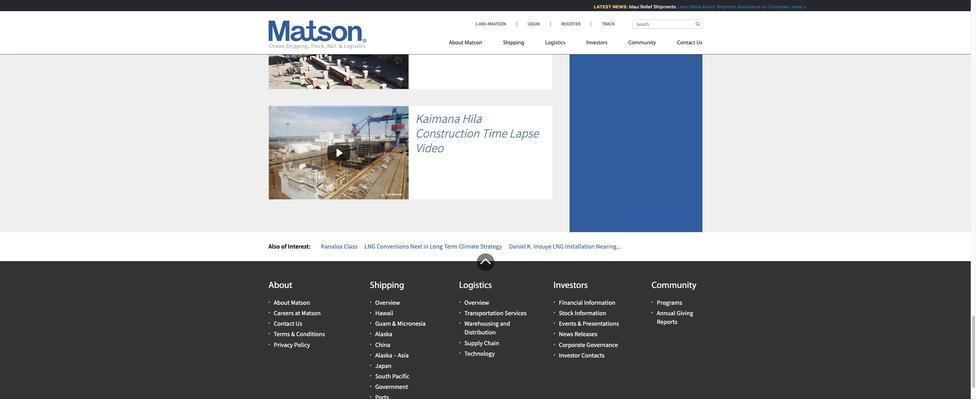 Task type: locate. For each thing, give the bounding box(es) containing it.
about matson link up the careers at matson link
[[274, 299, 310, 307]]

government link
[[375, 384, 408, 392]]

lng
[[365, 243, 376, 251], [553, 243, 564, 251]]

contact us link down careers
[[274, 320, 302, 328]]

services
[[505, 310, 527, 318]]

1 vertical spatial alaska
[[375, 352, 392, 360]]

None search field
[[633, 20, 703, 29]]

0 horizontal spatial lng
[[365, 243, 376, 251]]

& up news releases link
[[578, 320, 582, 328]]

contact us link down search icon
[[667, 37, 703, 51]]

1 horizontal spatial us
[[697, 40, 703, 46]]

also
[[269, 243, 280, 251]]

latest news: maui relief shipments learn more about shipment assistance or container loans >
[[590, 4, 802, 9]]

micronesia
[[397, 320, 426, 328]]

overview link
[[375, 299, 400, 307], [465, 299, 489, 307]]

0 horizontal spatial shipping
[[370, 282, 404, 291]]

japan link
[[375, 363, 392, 371]]

1-800-4matson link
[[475, 21, 517, 27]]

events & presentations link
[[559, 320, 619, 328]]

4matson
[[488, 21, 506, 27]]

information up stock information "link"
[[584, 299, 616, 307]]

terms & conditions link
[[274, 331, 325, 339]]

in
[[424, 243, 429, 251]]

daniel
[[509, 243, 526, 251]]

photo
[[484, 0, 514, 10]]

1 horizontal spatial contact us link
[[667, 37, 703, 51]]

south pacific link
[[375, 373, 410, 381]]

programs link
[[657, 299, 682, 307]]

government
[[375, 384, 408, 392]]

us inside the 'top menu' navigation
[[697, 40, 703, 46]]

contact us
[[677, 40, 703, 46]]

privacy policy link
[[274, 341, 310, 349]]

1 vertical spatial contact
[[274, 320, 294, 328]]

1 horizontal spatial overview link
[[465, 299, 489, 307]]

2 overview from the left
[[465, 299, 489, 307]]

about matson
[[449, 40, 482, 46]]

0 vertical spatial shipping
[[503, 40, 524, 46]]

information up 'events & presentations' link
[[575, 310, 606, 318]]

1 horizontal spatial logistics
[[545, 40, 566, 46]]

financial information link
[[559, 299, 616, 307]]

0 vertical spatial community
[[629, 40, 656, 46]]

contact down careers
[[274, 320, 294, 328]]

overview link up hawaii link
[[375, 299, 400, 307]]

investors up financial
[[554, 282, 588, 291]]

investor contacts link
[[559, 352, 605, 360]]

technology link
[[465, 350, 495, 358]]

also of interest:
[[269, 243, 311, 251]]

k.
[[527, 243, 532, 251]]

register
[[561, 21, 581, 27]]

overview link up transportation
[[465, 299, 489, 307]]

community up programs
[[652, 282, 697, 291]]

us up terms & conditions link at the bottom
[[296, 320, 302, 328]]

1 overview from the left
[[375, 299, 400, 307]]

overview inside "overview hawaii guam & micronesia alaska china alaska – asia japan south pacific government"
[[375, 299, 400, 307]]

>
[[800, 4, 802, 9]]

news:
[[609, 4, 624, 9]]

1 horizontal spatial overview
[[465, 299, 489, 307]]

overview inside overview transportation services warehousing and distribution supply chain technology
[[465, 299, 489, 307]]

logistics link
[[535, 37, 576, 51]]

interest:
[[288, 243, 311, 251]]

learn more about shipment assistance or container loans > link
[[674, 4, 802, 9]]

about inside about matson careers at matson contact us terms & conditions privacy policy
[[274, 299, 290, 307]]

programs
[[657, 299, 682, 307]]

1 horizontal spatial about matson link
[[449, 37, 493, 51]]

matson right at
[[302, 310, 321, 318]]

community
[[629, 40, 656, 46], [652, 282, 697, 291]]

1 lng from the left
[[365, 243, 376, 251]]

conversions
[[377, 243, 409, 251]]

1 vertical spatial us
[[296, 320, 302, 328]]

track link
[[591, 21, 615, 27]]

community down 'search' search field
[[629, 40, 656, 46]]

news releases link
[[559, 331, 598, 339]]

presentations
[[583, 320, 619, 328]]

1 vertical spatial matson
[[291, 299, 310, 307]]

2 horizontal spatial &
[[578, 320, 582, 328]]

1-800-4matson
[[475, 21, 506, 27]]

0 horizontal spatial overview
[[375, 299, 400, 307]]

0 horizontal spatial overview link
[[375, 299, 400, 307]]

1 horizontal spatial contact
[[677, 40, 696, 46]]

investors down track 'link'
[[587, 40, 608, 46]]

logistics down register link
[[545, 40, 566, 46]]

1 horizontal spatial &
[[392, 320, 396, 328]]

1 vertical spatial contact us link
[[274, 320, 302, 328]]

0 vertical spatial alaska
[[375, 331, 392, 339]]

investors inside investors link
[[587, 40, 608, 46]]

1 vertical spatial logistics
[[459, 282, 492, 291]]

governance
[[587, 341, 618, 349]]

1 vertical spatial about matson link
[[274, 299, 310, 307]]

0 vertical spatial contact
[[677, 40, 696, 46]]

kaimana
[[416, 111, 460, 127]]

backtop image
[[477, 254, 494, 271]]

login link
[[517, 21, 551, 27]]

alaska up 'japan' link
[[375, 352, 392, 360]]

information
[[584, 299, 616, 307], [575, 310, 606, 318]]

0 vertical spatial investors
[[587, 40, 608, 46]]

lng right class
[[365, 243, 376, 251]]

shipping up hawaii link
[[370, 282, 404, 291]]

shipping down the 4matson
[[503, 40, 524, 46]]

alaska down guam
[[375, 331, 392, 339]]

1-
[[475, 21, 479, 27]]

supply
[[465, 340, 483, 348]]

about inside the 'top menu' navigation
[[449, 40, 464, 46]]

overview up transportation
[[465, 299, 489, 307]]

guam & micronesia link
[[375, 320, 426, 328]]

learn
[[674, 4, 685, 9]]

0 vertical spatial information
[[584, 299, 616, 307]]

1 alaska from the top
[[375, 331, 392, 339]]

1 horizontal spatial shipping
[[503, 40, 524, 46]]

0 vertical spatial about matson link
[[449, 37, 493, 51]]

pacific
[[392, 373, 410, 381]]

logistics
[[545, 40, 566, 46], [459, 282, 492, 291]]

more
[[687, 4, 697, 9]]

about for about matson
[[449, 40, 464, 46]]

contact us link
[[667, 37, 703, 51], [274, 320, 302, 328]]

stock information link
[[559, 310, 606, 318]]

matson for about matson careers at matson contact us terms & conditions privacy policy
[[291, 299, 310, 307]]

1 horizontal spatial lng
[[553, 243, 564, 251]]

reports
[[657, 319, 677, 327]]

shipping link
[[493, 37, 535, 51]]

china
[[375, 341, 391, 349]]

0 vertical spatial us
[[697, 40, 703, 46]]

0 horizontal spatial about matson link
[[274, 299, 310, 307]]

video
[[416, 141, 444, 156]]

0 horizontal spatial contact
[[274, 320, 294, 328]]

contact down 'search' search field
[[677, 40, 696, 46]]

guam
[[375, 320, 391, 328]]

next
[[410, 243, 422, 251]]

container
[[764, 4, 784, 9]]

us
[[697, 40, 703, 46], [296, 320, 302, 328]]

0 horizontal spatial &
[[291, 331, 295, 339]]

section
[[561, 0, 711, 233]]

& right guam
[[392, 320, 396, 328]]

investors
[[587, 40, 608, 46], [554, 282, 588, 291]]

overview link for logistics
[[465, 299, 489, 307]]

& up the privacy policy link
[[291, 331, 295, 339]]

1 overview link from the left
[[375, 299, 400, 307]]

term
[[444, 243, 458, 251]]

contact inside about matson careers at matson contact us terms & conditions privacy policy
[[274, 320, 294, 328]]

about matson link down 1-
[[449, 37, 493, 51]]

financial information stock information events & presentations news releases corporate governance investor contacts
[[559, 299, 619, 360]]

matson
[[465, 40, 482, 46], [291, 299, 310, 307], [302, 310, 321, 318]]

about for about
[[269, 282, 292, 291]]

logistics down the backtop image
[[459, 282, 492, 291]]

& inside "overview hawaii guam & micronesia alaska china alaska – asia japan south pacific government"
[[392, 320, 396, 328]]

about matson careers at matson contact us terms & conditions privacy policy
[[274, 299, 325, 349]]

0 vertical spatial logistics
[[545, 40, 566, 46]]

about matson link for the 'shipping' link
[[449, 37, 493, 51]]

overview up hawaii link
[[375, 299, 400, 307]]

loans
[[786, 4, 798, 9]]

lng right inouye
[[553, 243, 564, 251]]

us down search icon
[[697, 40, 703, 46]]

top menu navigation
[[449, 37, 703, 51]]

kanaloa class link
[[321, 243, 358, 251]]

overview transportation services warehousing and distribution supply chain technology
[[465, 299, 527, 358]]

0 horizontal spatial us
[[296, 320, 302, 328]]

construction
[[416, 126, 480, 141]]

annual
[[657, 310, 676, 318]]

2 alaska from the top
[[375, 352, 392, 360]]

2 lng from the left
[[553, 243, 564, 251]]

2 overview link from the left
[[465, 299, 489, 307]]

matson inside the 'top menu' navigation
[[465, 40, 482, 46]]

installation
[[565, 243, 595, 251]]

login
[[528, 21, 540, 27]]

0 vertical spatial matson
[[465, 40, 482, 46]]

footer
[[0, 254, 971, 400]]

maui
[[625, 4, 635, 9]]

0 horizontal spatial contact us link
[[274, 320, 302, 328]]

matson down 1-
[[465, 40, 482, 46]]

conditions
[[296, 331, 325, 339]]

matson up at
[[291, 299, 310, 307]]



Task type: vqa. For each thing, say whether or not it's contained in the screenshot.
the Term
yes



Task type: describe. For each thing, give the bounding box(es) containing it.
1 vertical spatial shipping
[[370, 282, 404, 291]]

chain
[[484, 340, 499, 348]]

distribution
[[465, 329, 496, 337]]

contacts
[[582, 352, 605, 360]]

investors link
[[576, 37, 618, 51]]

logistics inside the 'top menu' navigation
[[545, 40, 566, 46]]

climate
[[459, 243, 479, 251]]

contact inside the 'top menu' navigation
[[677, 40, 696, 46]]

asia
[[398, 352, 409, 360]]

community link
[[618, 37, 667, 51]]

financial
[[559, 299, 583, 307]]

lapse
[[510, 126, 539, 141]]

us inside about matson careers at matson contact us terms & conditions privacy policy
[[296, 320, 302, 328]]

china link
[[375, 341, 391, 349]]

–
[[394, 352, 397, 360]]

0 horizontal spatial logistics
[[459, 282, 492, 291]]

shipment
[[713, 4, 733, 9]]

giving
[[677, 310, 693, 318]]

transportation
[[465, 310, 504, 318]]

nearing...
[[596, 243, 621, 251]]

careers
[[274, 310, 294, 318]]

or
[[758, 4, 763, 9]]

overview hawaii guam & micronesia alaska china alaska – asia japan south pacific government
[[375, 299, 426, 392]]

programs annual giving reports
[[657, 299, 693, 327]]

shipments
[[650, 4, 672, 9]]

Search search field
[[633, 20, 703, 29]]

overview for hawaii
[[375, 299, 400, 307]]

overview for transportation
[[465, 299, 489, 307]]

annual giving reports link
[[657, 310, 693, 327]]

matson for about matson
[[465, 40, 482, 46]]

of
[[281, 243, 287, 251]]

corporate
[[559, 341, 585, 349]]

& inside about matson careers at matson contact us terms & conditions privacy policy
[[291, 331, 295, 339]]

strategy
[[480, 243, 502, 251]]

hawaii link
[[375, 310, 393, 318]]

south
[[375, 373, 391, 381]]

news
[[559, 331, 573, 339]]

gallery
[[416, 9, 450, 24]]

class
[[344, 243, 358, 251]]

warehousing
[[465, 320, 499, 328]]

kaimana hila construction time lapse video
[[416, 111, 539, 156]]

search image
[[696, 22, 700, 26]]

policy
[[294, 341, 310, 349]]

photo gallery timeline link
[[416, 0, 514, 24]]

at
[[295, 310, 300, 318]]

photo gallery timeline
[[416, 0, 514, 24]]

& inside the financial information stock information events & presentations news releases corporate governance investor contacts
[[578, 320, 582, 328]]

stock
[[559, 310, 574, 318]]

shipping inside the 'top menu' navigation
[[503, 40, 524, 46]]

long
[[430, 243, 443, 251]]

2 vertical spatial matson
[[302, 310, 321, 318]]

1 vertical spatial investors
[[554, 282, 588, 291]]

community inside the 'top menu' navigation
[[629, 40, 656, 46]]

corporate governance link
[[559, 341, 618, 349]]

alaska – asia link
[[375, 352, 409, 360]]

events
[[559, 320, 577, 328]]

about for about matson careers at matson contact us terms & conditions privacy policy
[[274, 299, 290, 307]]

0 vertical spatial contact us link
[[667, 37, 703, 51]]

technology
[[465, 350, 495, 358]]

japan
[[375, 363, 392, 371]]

register link
[[551, 21, 591, 27]]

lng conversions next in long term climate strategy
[[365, 243, 502, 251]]

1 vertical spatial community
[[652, 282, 697, 291]]

terms
[[274, 331, 290, 339]]

assistance
[[734, 4, 757, 9]]

privacy
[[274, 341, 293, 349]]

and
[[500, 320, 510, 328]]

daniel k. inouye lng installation nearing... link
[[509, 243, 621, 251]]

time
[[482, 126, 507, 141]]

hawaii
[[375, 310, 393, 318]]

alaska link
[[375, 331, 392, 339]]

footer containing about
[[0, 254, 971, 400]]

daniel k. inouye lng installation nearing...
[[509, 243, 621, 251]]

kanaloa
[[321, 243, 343, 251]]

blue matson logo with ocean, shipping, truck, rail and logistics written beneath it. image
[[269, 21, 367, 49]]

careers at matson link
[[274, 310, 321, 318]]

transportation services link
[[465, 310, 527, 318]]

1 vertical spatial information
[[575, 310, 606, 318]]

latest
[[590, 4, 608, 9]]

about matson link for the careers at matson link
[[274, 299, 310, 307]]

supply chain link
[[465, 340, 499, 348]]

track
[[602, 21, 615, 27]]

releases
[[575, 331, 598, 339]]

hila
[[462, 111, 482, 127]]

overview link for shipping
[[375, 299, 400, 307]]

kanaloa class
[[321, 243, 358, 251]]



